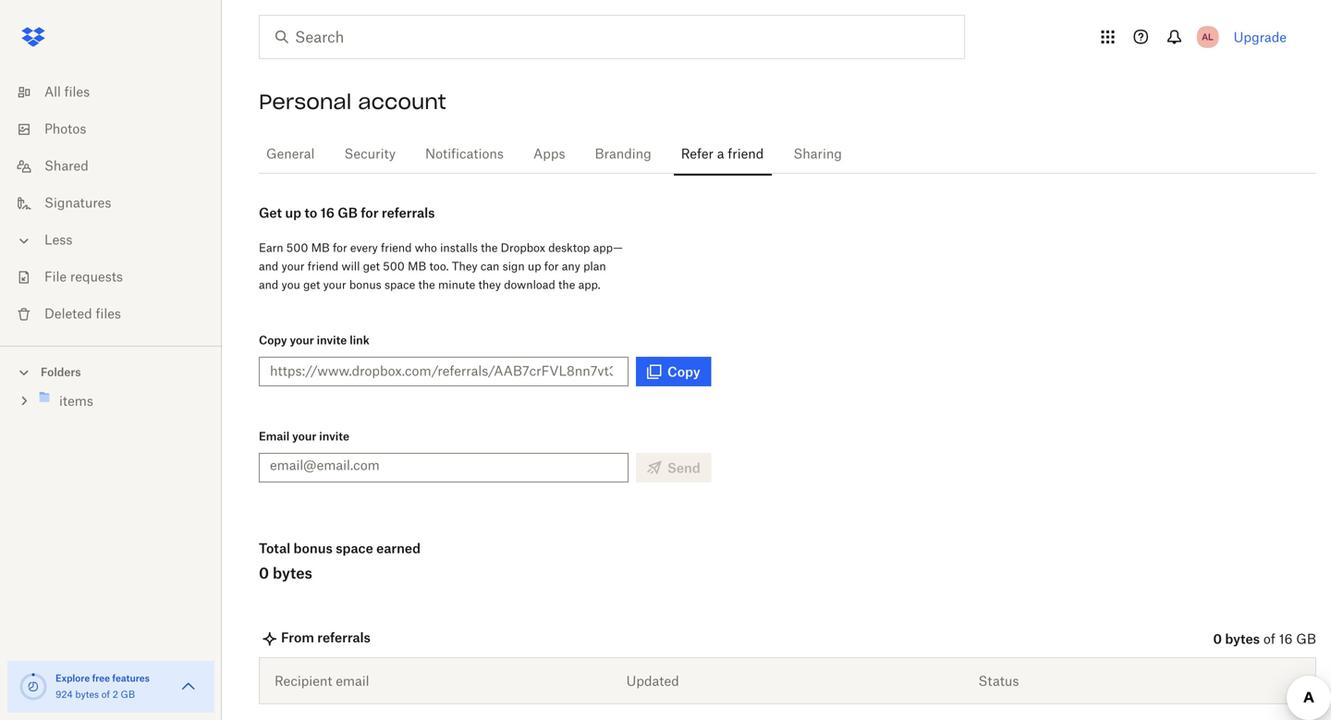 Task type: describe. For each thing, give the bounding box(es) containing it.
copy for copy your invite link
[[259, 333, 287, 347]]

2
[[112, 691, 118, 700]]

features
[[112, 673, 150, 684]]

0 horizontal spatial the
[[418, 278, 435, 292]]

bytes inside total bonus space earned 0 bytes
[[273, 564, 312, 582]]

items link
[[37, 390, 207, 412]]

sharing
[[793, 148, 842, 161]]

all
[[44, 86, 61, 99]]

earn
[[259, 241, 283, 255]]

space inside earn 500 mb for every friend who installs the dropbox desktop app— and your friend will get 500 mb too. they can sign up for any plan and you get your bonus space the minute they download the app.
[[385, 278, 415, 292]]

0 vertical spatial up
[[285, 205, 301, 220]]

app—
[[593, 241, 623, 255]]

branding tab
[[587, 132, 659, 177]]

your down you
[[290, 333, 314, 347]]

0 horizontal spatial mb
[[311, 241, 330, 255]]

1 vertical spatial referrals
[[317, 630, 371, 645]]

2 vertical spatial for
[[544, 259, 559, 273]]

all files
[[44, 86, 90, 99]]

updated
[[626, 673, 679, 689]]

plan
[[583, 259, 606, 273]]

notifications tab
[[418, 132, 511, 177]]

quota usage element
[[18, 672, 48, 702]]

0 inside total bonus space earned 0 bytes
[[259, 564, 269, 582]]

photos link
[[15, 111, 222, 148]]

you
[[282, 278, 300, 292]]

1 horizontal spatial for
[[361, 205, 379, 220]]

16 for of
[[1279, 633, 1293, 646]]

0 bytes of 16 gb
[[1213, 631, 1316, 647]]

refer
[[681, 148, 714, 161]]

link
[[350, 333, 370, 347]]

copy for copy
[[667, 364, 700, 379]]

all files link
[[15, 74, 222, 111]]

any
[[562, 259, 580, 273]]

copy button
[[636, 357, 711, 386]]

refer a friend
[[681, 148, 764, 161]]

personal
[[259, 89, 352, 115]]

less image
[[15, 232, 33, 250]]

file
[[44, 271, 67, 284]]

to
[[305, 205, 317, 220]]

app.
[[578, 278, 601, 292]]

every
[[350, 241, 378, 255]]

personal account
[[259, 89, 446, 115]]

of inside the 0 bytes of 16 gb
[[1264, 633, 1275, 646]]

1 and from the top
[[259, 259, 278, 273]]

1 horizontal spatial get
[[363, 259, 380, 273]]

account
[[358, 89, 446, 115]]

1 vertical spatial 500
[[383, 259, 405, 273]]

minute
[[438, 278, 475, 292]]

from
[[281, 630, 314, 645]]

0 vertical spatial referrals
[[382, 205, 435, 220]]

1 horizontal spatial mb
[[408, 259, 426, 273]]

0 horizontal spatial for
[[333, 241, 347, 255]]

deleted
[[44, 308, 92, 321]]

apps
[[533, 148, 565, 161]]

signatures link
[[15, 185, 222, 222]]

gb for of
[[1296, 633, 1316, 646]]

they
[[452, 259, 478, 273]]

invite for copy your invite link
[[317, 333, 347, 347]]

copy your invite link
[[259, 333, 370, 347]]

get up to 16 gb for referrals
[[259, 205, 435, 220]]

0 horizontal spatial friend
[[308, 259, 339, 273]]

your down will
[[323, 278, 346, 292]]

sign
[[502, 259, 525, 273]]

get
[[259, 205, 282, 220]]

al
[[1202, 31, 1214, 43]]

Email your invite text field
[[270, 455, 618, 475]]

photos
[[44, 123, 86, 136]]

explore free features 924 bytes of 2 gb
[[55, 673, 150, 700]]

al button
[[1193, 22, 1223, 52]]

deleted files link
[[15, 296, 222, 333]]

upgrade link
[[1234, 29, 1287, 45]]

refer a friend tab
[[674, 132, 771, 177]]

file requests
[[44, 271, 123, 284]]

recipient
[[275, 673, 332, 689]]

1 vertical spatial bytes
[[1225, 631, 1260, 647]]



Task type: vqa. For each thing, say whether or not it's contained in the screenshot.
'Signed'
no



Task type: locate. For each thing, give the bounding box(es) containing it.
1 vertical spatial of
[[101, 691, 110, 700]]

the up can
[[481, 241, 498, 255]]

0 vertical spatial for
[[361, 205, 379, 220]]

folders button
[[0, 358, 222, 385]]

0 horizontal spatial bonus
[[294, 540, 333, 556]]

files for all files
[[64, 86, 90, 99]]

up
[[285, 205, 301, 220], [528, 259, 541, 273]]

invite left link
[[317, 333, 347, 347]]

will
[[342, 259, 360, 273]]

500 right earn
[[286, 241, 308, 255]]

1 vertical spatial space
[[336, 540, 373, 556]]

500
[[286, 241, 308, 255], [383, 259, 405, 273]]

16 inside the 0 bytes of 16 gb
[[1279, 633, 1293, 646]]

2 horizontal spatial friend
[[728, 148, 764, 161]]

0 horizontal spatial get
[[303, 278, 320, 292]]

0 vertical spatial friend
[[728, 148, 764, 161]]

mb down to
[[311, 241, 330, 255]]

0
[[259, 564, 269, 582], [1213, 631, 1222, 647]]

bonus right total
[[294, 540, 333, 556]]

1 vertical spatial up
[[528, 259, 541, 273]]

1 vertical spatial for
[[333, 241, 347, 255]]

1 vertical spatial bonus
[[294, 540, 333, 556]]

0 vertical spatial copy
[[259, 333, 287, 347]]

up left to
[[285, 205, 301, 220]]

0 vertical spatial 16
[[321, 205, 335, 220]]

2 vertical spatial gb
[[121, 691, 135, 700]]

email your invite
[[259, 429, 349, 443]]

security tab
[[337, 132, 403, 177]]

0 horizontal spatial space
[[336, 540, 373, 556]]

earn 500 mb for every friend who installs the dropbox desktop app— and your friend will get 500 mb too. they can sign up for any plan and you get your bonus space the minute they download the app.
[[259, 241, 623, 292]]

signatures
[[44, 197, 111, 210]]

space left earned on the left
[[336, 540, 373, 556]]

can
[[481, 259, 499, 273]]

1 horizontal spatial gb
[[338, 205, 358, 220]]

0 vertical spatial bonus
[[349, 278, 382, 292]]

space inside total bonus space earned 0 bytes
[[336, 540, 373, 556]]

tab list containing general
[[259, 129, 1316, 177]]

friend left will
[[308, 259, 339, 273]]

2 vertical spatial bytes
[[75, 691, 99, 700]]

too.
[[429, 259, 449, 273]]

2 horizontal spatial bytes
[[1225, 631, 1260, 647]]

0 horizontal spatial files
[[64, 86, 90, 99]]

bonus inside earn 500 mb for every friend who installs the dropbox desktop app— and your friend will get 500 mb too. they can sign up for any plan and you get your bonus space the minute they download the app.
[[349, 278, 382, 292]]

1 horizontal spatial the
[[481, 241, 498, 255]]

get down every
[[363, 259, 380, 273]]

sharing tab
[[786, 132, 849, 177]]

1 horizontal spatial 0
[[1213, 631, 1222, 647]]

earned
[[376, 540, 421, 556]]

recipient email
[[275, 673, 369, 689]]

for
[[361, 205, 379, 220], [333, 241, 347, 255], [544, 259, 559, 273]]

the
[[481, 241, 498, 255], [418, 278, 435, 292], [558, 278, 575, 292]]

1 vertical spatial gb
[[1296, 633, 1316, 646]]

gb inside the 0 bytes of 16 gb
[[1296, 633, 1316, 646]]

total bonus space earned 0 bytes
[[259, 540, 421, 582]]

mb
[[311, 241, 330, 255], [408, 259, 426, 273]]

1 vertical spatial and
[[259, 278, 278, 292]]

invite for email your invite
[[319, 429, 349, 443]]

your
[[282, 259, 305, 273], [323, 278, 346, 292], [290, 333, 314, 347], [292, 429, 316, 443]]

0 vertical spatial get
[[363, 259, 380, 273]]

1 horizontal spatial 16
[[1279, 633, 1293, 646]]

1 vertical spatial 0
[[1213, 631, 1222, 647]]

1 horizontal spatial space
[[385, 278, 415, 292]]

1 horizontal spatial up
[[528, 259, 541, 273]]

who
[[415, 241, 437, 255]]

1 horizontal spatial bonus
[[349, 278, 382, 292]]

2 horizontal spatial the
[[558, 278, 575, 292]]

less
[[44, 234, 72, 247]]

for up will
[[333, 241, 347, 255]]

0 vertical spatial mb
[[311, 241, 330, 255]]

1 horizontal spatial bytes
[[273, 564, 312, 582]]

16
[[321, 205, 335, 220], [1279, 633, 1293, 646]]

invite right email at bottom left
[[319, 429, 349, 443]]

space
[[385, 278, 415, 292], [336, 540, 373, 556]]

deleted files
[[44, 308, 121, 321]]

desktop
[[548, 241, 590, 255]]

files right all
[[64, 86, 90, 99]]

friend left who
[[381, 241, 412, 255]]

0 horizontal spatial referrals
[[317, 630, 371, 645]]

1 horizontal spatial of
[[1264, 633, 1275, 646]]

1 vertical spatial friend
[[381, 241, 412, 255]]

total
[[259, 540, 290, 556]]

a
[[717, 148, 724, 161]]

list containing all files
[[0, 63, 222, 346]]

2 and from the top
[[259, 278, 278, 292]]

download
[[504, 278, 555, 292]]

explore
[[55, 673, 90, 684]]

apps tab
[[526, 132, 573, 177]]

0 vertical spatial files
[[64, 86, 90, 99]]

924
[[55, 691, 73, 700]]

0 horizontal spatial 16
[[321, 205, 335, 220]]

general tab
[[259, 132, 322, 177]]

0 vertical spatial invite
[[317, 333, 347, 347]]

security
[[344, 148, 396, 161]]

0 horizontal spatial copy
[[259, 333, 287, 347]]

up up 'download'
[[528, 259, 541, 273]]

1 vertical spatial 16
[[1279, 633, 1293, 646]]

files down file requests link
[[96, 308, 121, 321]]

and down earn
[[259, 259, 278, 273]]

status
[[978, 673, 1019, 689]]

your up you
[[282, 259, 305, 273]]

500 right will
[[383, 259, 405, 273]]

friend right a
[[728, 148, 764, 161]]

0 horizontal spatial of
[[101, 691, 110, 700]]

for left "any"
[[544, 259, 559, 273]]

0 vertical spatial 500
[[286, 241, 308, 255]]

the down "any"
[[558, 278, 575, 292]]

dropbox image
[[15, 18, 52, 55]]

get
[[363, 259, 380, 273], [303, 278, 320, 292]]

email
[[259, 429, 290, 443]]

gb inside explore free features 924 bytes of 2 gb
[[121, 691, 135, 700]]

free
[[92, 673, 110, 684]]

dropbox
[[501, 241, 545, 255]]

1 vertical spatial invite
[[319, 429, 349, 443]]

of inside explore free features 924 bytes of 2 gb
[[101, 691, 110, 700]]

invite
[[317, 333, 347, 347], [319, 429, 349, 443]]

16 for to
[[321, 205, 335, 220]]

0 vertical spatial 0
[[259, 564, 269, 582]]

folders
[[41, 365, 81, 379]]

installs
[[440, 241, 478, 255]]

0 vertical spatial bytes
[[273, 564, 312, 582]]

bonus
[[349, 278, 382, 292], [294, 540, 333, 556]]

0 vertical spatial space
[[385, 278, 415, 292]]

for up every
[[361, 205, 379, 220]]

0 horizontal spatial 500
[[286, 241, 308, 255]]

copy inside button
[[667, 364, 700, 379]]

space down who
[[385, 278, 415, 292]]

notifications
[[425, 148, 504, 161]]

files for deleted files
[[96, 308, 121, 321]]

2 horizontal spatial for
[[544, 259, 559, 273]]

bytes inside explore free features 924 bytes of 2 gb
[[75, 691, 99, 700]]

gb for to
[[338, 205, 358, 220]]

None text field
[[270, 361, 613, 381]]

the down too.
[[418, 278, 435, 292]]

copy
[[259, 333, 287, 347], [667, 364, 700, 379]]

1 vertical spatial mb
[[408, 259, 426, 273]]

shared
[[44, 160, 89, 173]]

0 horizontal spatial 0
[[259, 564, 269, 582]]

upgrade
[[1234, 29, 1287, 45]]

1 vertical spatial get
[[303, 278, 320, 292]]

files
[[64, 86, 90, 99], [96, 308, 121, 321]]

1 horizontal spatial files
[[96, 308, 121, 321]]

branding
[[595, 148, 651, 161]]

get right you
[[303, 278, 320, 292]]

items
[[59, 395, 93, 408]]

shared link
[[15, 148, 222, 185]]

your right email at bottom left
[[292, 429, 316, 443]]

general
[[266, 148, 315, 161]]

they
[[478, 278, 501, 292]]

1 horizontal spatial referrals
[[382, 205, 435, 220]]

Search text field
[[295, 26, 926, 48]]

1 horizontal spatial copy
[[667, 364, 700, 379]]

1 horizontal spatial 500
[[383, 259, 405, 273]]

2 vertical spatial friend
[[308, 259, 339, 273]]

email
[[336, 673, 369, 689]]

of
[[1264, 633, 1275, 646], [101, 691, 110, 700]]

bonus inside total bonus space earned 0 bytes
[[294, 540, 333, 556]]

friend
[[728, 148, 764, 161], [381, 241, 412, 255], [308, 259, 339, 273]]

1 horizontal spatial friend
[[381, 241, 412, 255]]

and
[[259, 259, 278, 273], [259, 278, 278, 292]]

0 horizontal spatial gb
[[121, 691, 135, 700]]

2 horizontal spatial gb
[[1296, 633, 1316, 646]]

0 vertical spatial and
[[259, 259, 278, 273]]

0 horizontal spatial up
[[285, 205, 301, 220]]

gb
[[338, 205, 358, 220], [1296, 633, 1316, 646], [121, 691, 135, 700]]

friend inside tab
[[728, 148, 764, 161]]

1 vertical spatial files
[[96, 308, 121, 321]]

up inside earn 500 mb for every friend who installs the dropbox desktop app— and your friend will get 500 mb too. they can sign up for any plan and you get your bonus space the minute they download the app.
[[528, 259, 541, 273]]

tab list
[[259, 129, 1316, 177]]

0 vertical spatial of
[[1264, 633, 1275, 646]]

file requests link
[[15, 259, 222, 296]]

0 horizontal spatial bytes
[[75, 691, 99, 700]]

0 vertical spatial gb
[[338, 205, 358, 220]]

referrals
[[382, 205, 435, 220], [317, 630, 371, 645]]

mb down who
[[408, 259, 426, 273]]

requests
[[70, 271, 123, 284]]

referrals up email
[[317, 630, 371, 645]]

bytes
[[273, 564, 312, 582], [1225, 631, 1260, 647], [75, 691, 99, 700]]

1 vertical spatial copy
[[667, 364, 700, 379]]

and left you
[[259, 278, 278, 292]]

referrals up who
[[382, 205, 435, 220]]

bonus down will
[[349, 278, 382, 292]]

from referrals
[[281, 630, 371, 645]]

list
[[0, 63, 222, 346]]



